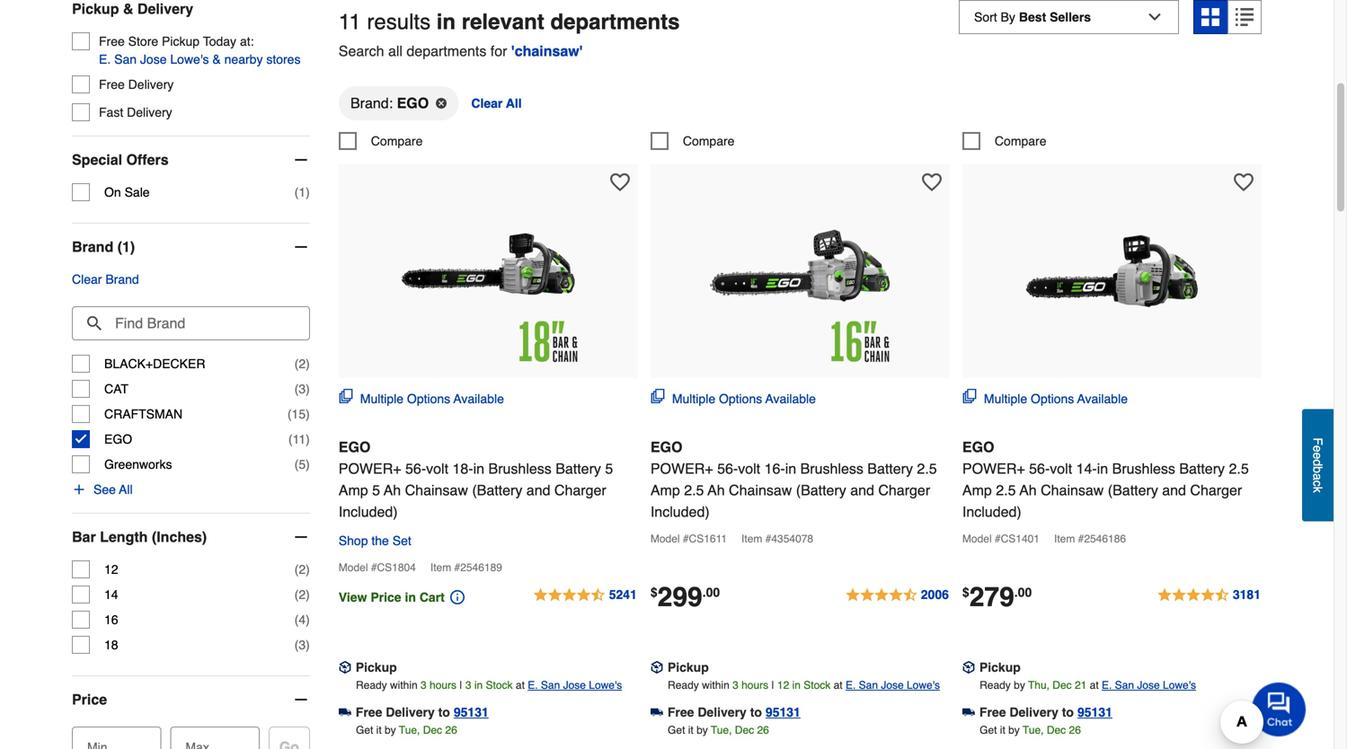 Task type: locate. For each thing, give the bounding box(es) containing it.
truck filled image
[[963, 707, 976, 719]]

to down ready within 3 hours | 3 in stock at e. san jose lowe's
[[438, 706, 450, 720]]

free for ready by thu, dec 21 at e. san jose lowe's
[[980, 706, 1007, 720]]

1 horizontal spatial (battery
[[796, 482, 847, 499]]

10 ) from the top
[[306, 639, 310, 653]]

actual price $279.00 element
[[963, 582, 1033, 613]]

volt for 14-
[[1051, 461, 1073, 477]]

1 horizontal spatial 5
[[372, 482, 380, 499]]

18-
[[453, 461, 474, 477]]

amp inside ego power+ 56-volt 16-in brushless battery 2.5 amp 2.5 ah chainsaw (battery and charger included)
[[651, 482, 680, 499]]

2 battery from the left
[[868, 461, 914, 477]]

2 horizontal spatial chainsaw
[[1041, 482, 1105, 499]]

0 horizontal spatial $
[[651, 586, 658, 600]]

minus image up '( 1 )'
[[292, 151, 310, 169]]

and inside "ego power+ 56-volt 18-in brushless battery 5 amp 5 ah chainsaw (battery and charger included)"
[[527, 482, 551, 499]]

( 3 )
[[295, 382, 310, 397], [295, 639, 310, 653]]

3 tue, from the left
[[1023, 725, 1044, 737]]

to down 'ready within 3 hours | 12 in stock at e. san jose lowe's'
[[751, 706, 762, 720]]

2 56- from the left
[[718, 461, 738, 477]]

chainsaw inside ego power+ 56-volt 14-in brushless battery 2.5 amp 2.5 ah chainsaw (battery and charger included)
[[1041, 482, 1105, 499]]

pickup image down view
[[339, 662, 351, 674]]

2 vertical spatial 2
[[299, 588, 306, 603]]

( 2 ) for black+decker
[[295, 357, 310, 371]]

available up 16-
[[766, 392, 816, 406]]

1 horizontal spatial get
[[668, 725, 686, 737]]

departments right the all
[[407, 43, 487, 59]]

cat
[[104, 382, 129, 397]]

1 ' from the left
[[512, 43, 515, 59]]

2 horizontal spatial e. san jose lowe's button
[[1102, 677, 1197, 695]]

0 horizontal spatial power+
[[339, 461, 402, 477]]

e. san jose lowe's button for ready within 3 hours | 3 in stock at e. san jose lowe's
[[528, 677, 622, 695]]

5 ) from the top
[[306, 433, 310, 447]]

dec down 'ready within 3 hours | 12 in stock at e. san jose lowe's'
[[735, 725, 755, 737]]

clear down brand (1)
[[72, 273, 102, 287]]

compare inside 1003130712 element
[[995, 134, 1047, 148]]

1 available from the left
[[454, 392, 504, 406]]

0 horizontal spatial included)
[[339, 504, 398, 521]]

# up actual price $279.00 element on the bottom right of the page
[[995, 533, 1001, 546]]

2 horizontal spatial multiple options available
[[985, 392, 1129, 406]]

brushless for 18-
[[489, 461, 552, 477]]

1 horizontal spatial chainsaw
[[729, 482, 792, 499]]

included) up model # cs1611
[[651, 504, 710, 521]]

( 15 )
[[288, 407, 310, 422]]

ah up set
[[384, 482, 401, 499]]

1 horizontal spatial &
[[213, 52, 221, 67]]

1 horizontal spatial included)
[[651, 504, 710, 521]]

56- left 18-
[[406, 461, 426, 477]]

2 horizontal spatial get
[[980, 725, 998, 737]]

0 horizontal spatial get
[[356, 725, 373, 737]]

0 horizontal spatial departments
[[407, 43, 487, 59]]

1 vertical spatial ( 2 )
[[295, 563, 310, 577]]

1 | from the left
[[460, 680, 463, 692]]

( for 16
[[295, 613, 299, 628]]

brand
[[72, 239, 114, 255], [106, 273, 139, 287]]

in inside "ego power+ 56-volt 18-in brushless battery 5 amp 5 ah chainsaw (battery and charger included)"
[[474, 461, 485, 477]]

'
[[512, 43, 515, 59], [580, 43, 583, 59]]

0 horizontal spatial clear
[[72, 273, 102, 287]]

minus image left shop
[[292, 529, 310, 547]]

ready
[[356, 680, 387, 692], [668, 680, 699, 692], [980, 680, 1011, 692]]

1 horizontal spatial 95131 button
[[766, 704, 801, 722]]

view price in cart
[[339, 591, 445, 605]]

95131 for 3
[[454, 706, 489, 720]]

5241
[[609, 588, 637, 602]]

brushless inside "ego power+ 56-volt 18-in brushless battery 5 amp 5 ah chainsaw (battery and charger included)"
[[489, 461, 552, 477]]

95131 button down 'ready within 3 hours | 12 in stock at e. san jose lowe's'
[[766, 704, 801, 722]]

lowe's
[[170, 52, 209, 67], [589, 680, 622, 692], [907, 680, 941, 692], [1164, 680, 1197, 692]]

3 ready from the left
[[980, 680, 1011, 692]]

2 (battery from the left
[[796, 482, 847, 499]]

2 at from the left
[[834, 680, 843, 692]]

1 horizontal spatial ah
[[708, 482, 725, 499]]

available up 18-
[[454, 392, 504, 406]]

item up cart
[[431, 562, 452, 574]]

3 multiple options available from the left
[[985, 392, 1129, 406]]

power+ inside ego power+ 56-volt 14-in brushless battery 2.5 amp 2.5 ah chainsaw (battery and charger included)
[[963, 461, 1026, 477]]

56- left 16-
[[718, 461, 738, 477]]

2 included) from the left
[[651, 504, 710, 521]]

get it by tue, dec 26
[[356, 725, 457, 737], [668, 725, 770, 737], [980, 725, 1082, 737]]

bar length (inches) button
[[72, 514, 310, 561]]

in inside ego power+ 56-volt 14-in brushless battery 2.5 amp 2.5 ah chainsaw (battery and charger included)
[[1098, 461, 1109, 477]]

95131 button for 3
[[454, 704, 489, 722]]

16
[[104, 613, 118, 628]]

see all button
[[72, 481, 133, 499]]

4.5 stars image
[[533, 585, 638, 607], [845, 585, 950, 607], [1157, 585, 1262, 607]]

0 horizontal spatial 5
[[299, 458, 306, 472]]

chainsaw inside ego power+ 56-volt 16-in brushless battery 2.5 amp 2.5 ah chainsaw (battery and charger included)
[[729, 482, 792, 499]]

e up d
[[1312, 446, 1326, 453]]

2 pickup image from the left
[[651, 662, 663, 674]]

cs1804
[[377, 562, 416, 574]]

brushless right 18-
[[489, 461, 552, 477]]

2 horizontal spatial get it by tue, dec 26
[[980, 725, 1082, 737]]

2 brushless from the left
[[801, 461, 864, 477]]

pickup down "$ 279 .00"
[[980, 661, 1021, 675]]

2.5
[[918, 461, 938, 477], [1230, 461, 1250, 477], [684, 482, 704, 499], [997, 482, 1017, 499]]

ready right minus image at the left bottom of page
[[356, 680, 387, 692]]

pickup up free delivery
[[72, 1, 119, 17]]

0 horizontal spatial get it by tue, dec 26
[[356, 725, 457, 737]]

1 multiple options available link from the left
[[339, 389, 504, 408]]

store
[[128, 34, 158, 49]]

$ 279 .00
[[963, 582, 1033, 613]]

it for ready within 3 hours | 12 in stock at e. san jose lowe's
[[689, 725, 694, 737]]

within for ready within 3 hours | 12 in stock at e. san jose lowe's
[[702, 680, 730, 692]]

3 it from the left
[[1001, 725, 1006, 737]]

to for 3
[[438, 706, 450, 720]]

1 multiple options available from the left
[[360, 392, 504, 406]]

item inside item #2546186 button
[[1055, 533, 1076, 546]]

close circle filled image
[[436, 98, 447, 109]]

1 horizontal spatial pickup image
[[651, 662, 663, 674]]

2 horizontal spatial included)
[[963, 504, 1022, 521]]

( 2 ) for 14
[[295, 588, 310, 603]]

dec down ready within 3 hours | 3 in stock at e. san jose lowe's
[[423, 725, 442, 737]]

1 horizontal spatial multiple options available link
[[651, 389, 816, 408]]

d
[[1312, 460, 1326, 467]]

volt left 14-
[[1051, 461, 1073, 477]]

brand down (1)
[[106, 273, 139, 287]]

pickup down view price in cart
[[356, 661, 397, 675]]

( 4 )
[[295, 613, 310, 628]]

and inside ego power+ 56-volt 16-in brushless battery 2.5 amp 2.5 ah chainsaw (battery and charger included)
[[851, 482, 875, 499]]

$ inside $ 299 .00
[[651, 586, 658, 600]]

( for 18
[[295, 639, 299, 653]]

26 down 'ready within 3 hours | 12 in stock at e. san jose lowe's'
[[758, 725, 770, 737]]

2 stock from the left
[[804, 680, 831, 692]]

9 ) from the top
[[306, 613, 310, 628]]

1 95131 button from the left
[[454, 704, 489, 722]]

2 horizontal spatial amp
[[963, 482, 993, 499]]

amp up model # cs1401
[[963, 482, 993, 499]]

2 horizontal spatial multiple options available link
[[963, 389, 1129, 408]]

item inside 'item #4354078' button
[[742, 533, 763, 546]]

e
[[1312, 446, 1326, 453], [1312, 453, 1326, 460]]

item inside item #2546189 button
[[431, 562, 452, 574]]

ah for 16-
[[708, 482, 725, 499]]

( for 12
[[295, 563, 299, 577]]

multiple options available up 18-
[[360, 392, 504, 406]]

0 horizontal spatial |
[[460, 680, 463, 692]]

.00 inside "$ 279 .00"
[[1015, 586, 1033, 600]]

1 volt from the left
[[426, 461, 449, 477]]

san
[[114, 52, 137, 67], [541, 680, 560, 692], [859, 680, 879, 692], [1116, 680, 1135, 692]]

1003130714 element
[[339, 132, 423, 150]]

) for black+decker
[[306, 357, 310, 371]]

special offers button
[[72, 137, 310, 184]]

0 horizontal spatial 56-
[[406, 461, 426, 477]]

battery for power+ 56-volt 14-in brushless battery 2.5 amp 2.5 ah chainsaw (battery and charger included)
[[1180, 461, 1226, 477]]

0 vertical spatial departments
[[551, 10, 680, 34]]

charger inside "ego power+ 56-volt 18-in brushless battery 5 amp 5 ah chainsaw (battery and charger included)"
[[555, 482, 607, 499]]

volt inside ego power+ 56-volt 16-in brushless battery 2.5 amp 2.5 ah chainsaw (battery and charger included)
[[738, 461, 761, 477]]

(battery up #2546186
[[1109, 482, 1159, 499]]

chainsaw down 18-
[[405, 482, 468, 499]]

within
[[390, 680, 418, 692], [702, 680, 730, 692]]

amp inside "ego power+ 56-volt 18-in brushless battery 5 amp 5 ah chainsaw (battery and charger included)"
[[339, 482, 368, 499]]

dec down thu, at the bottom right
[[1047, 725, 1067, 737]]

1 horizontal spatial price
[[371, 591, 402, 605]]

by
[[1014, 680, 1026, 692], [385, 725, 396, 737], [697, 725, 708, 737], [1009, 725, 1020, 737]]

pickup for ready within 3 hours | 12 in stock at e. san jose lowe's
[[668, 661, 709, 675]]

2 charger from the left
[[879, 482, 931, 499]]

chainsaw for 14-
[[1041, 482, 1105, 499]]

hours for 12
[[742, 680, 769, 692]]

clear for clear all
[[471, 96, 503, 110]]

2 heart outline image from the left
[[922, 173, 942, 192]]

volt for 18-
[[426, 461, 449, 477]]

item for 16-
[[742, 533, 763, 546]]

included) inside "ego power+ 56-volt 18-in brushless battery 5 amp 5 ah chainsaw (battery and charger included)"
[[339, 504, 398, 521]]

1 horizontal spatial departments
[[551, 10, 680, 34]]

(battery up #4354078
[[796, 482, 847, 499]]

0 horizontal spatial multiple options available
[[360, 392, 504, 406]]

2 vertical spatial ( 2 )
[[295, 588, 310, 603]]

departments
[[551, 10, 680, 34], [407, 43, 487, 59]]

2 and from the left
[[851, 482, 875, 499]]

$ for 299
[[651, 586, 658, 600]]

price down model # cs1804
[[371, 591, 402, 605]]

4.5 stars image containing 3181
[[1157, 585, 1262, 607]]

chainsaw
[[405, 482, 468, 499], [729, 482, 792, 499], [1041, 482, 1105, 499]]

8 ) from the top
[[306, 588, 310, 603]]

length
[[100, 529, 148, 546]]

ah for 14-
[[1020, 482, 1037, 499]]

11 up search on the left top
[[339, 10, 361, 34]]

chainsaw inside "ego power+ 56-volt 18-in brushless battery 5 amp 5 ah chainsaw (battery and charger included)"
[[405, 482, 468, 499]]

stock for 12
[[804, 680, 831, 692]]

56- inside ego power+ 56-volt 14-in brushless battery 2.5 amp 2.5 ah chainsaw (battery and charger included)
[[1030, 461, 1051, 477]]

1 tue, from the left
[[399, 725, 420, 737]]

power+ up model # cs1611
[[651, 461, 714, 477]]

2 4.5 stars image from the left
[[845, 585, 950, 607]]

volt left 18-
[[426, 461, 449, 477]]

2 horizontal spatial ah
[[1020, 482, 1037, 499]]

2 horizontal spatial battery
[[1180, 461, 1226, 477]]

2 horizontal spatial ready
[[980, 680, 1011, 692]]

0 horizontal spatial tue,
[[399, 725, 420, 737]]

2 get it by tue, dec 26 from the left
[[668, 725, 770, 737]]

truck filled image for ready within 3 hours | 12 in stock at e. san jose lowe's
[[651, 707, 663, 719]]

56-
[[406, 461, 426, 477], [718, 461, 738, 477], [1030, 461, 1051, 477]]

1 horizontal spatial model
[[651, 533, 680, 546]]

15
[[292, 407, 306, 422]]

pickup image for ready by thu, dec 21 at e. san jose lowe's
[[963, 662, 976, 674]]

1 to from the left
[[438, 706, 450, 720]]

truck filled image
[[339, 707, 351, 719], [651, 707, 663, 719]]

charger inside ego power+ 56-volt 16-in brushless battery 2.5 amp 2.5 ah chainsaw (battery and charger included)
[[879, 482, 931, 499]]

to down ready by thu, dec 21 at e. san jose lowe's
[[1063, 706, 1075, 720]]

grid view image
[[1202, 8, 1220, 26]]

amp up model # cs1611
[[651, 482, 680, 499]]

charger for power+ 56-volt 16-in brushless battery 2.5 amp 2.5 ah chainsaw (battery and charger included)
[[879, 482, 931, 499]]

multiple options available for second multiple options available "link" from the left
[[672, 392, 816, 406]]

minus image
[[292, 151, 310, 169], [292, 238, 310, 256], [292, 529, 310, 547]]

2006 button
[[845, 585, 950, 607]]

56- inside ego power+ 56-volt 16-in brushless battery 2.5 amp 2.5 ah chainsaw (battery and charger included)
[[718, 461, 738, 477]]

$ right 2006
[[963, 586, 970, 600]]

charger inside ego power+ 56-volt 14-in brushless battery 2.5 amp 2.5 ah chainsaw (battery and charger included)
[[1191, 482, 1243, 499]]

1 compare from the left
[[371, 134, 423, 148]]

minus image inside bar length (inches) button
[[292, 529, 310, 547]]

1 horizontal spatial ready
[[668, 680, 699, 692]]

e.
[[99, 52, 111, 67], [528, 680, 538, 692], [846, 680, 856, 692], [1102, 680, 1113, 692]]

ego inside ego power+ 56-volt 16-in brushless battery 2.5 amp 2.5 ah chainsaw (battery and charger included)
[[651, 439, 683, 456]]

1 vertical spatial brand
[[106, 273, 139, 287]]

model left cs1611
[[651, 533, 680, 546]]

multiple
[[360, 392, 404, 406], [672, 392, 716, 406], [985, 392, 1028, 406]]

included) up "shop the set" "link"
[[339, 504, 398, 521]]

2 for black+decker
[[299, 357, 306, 371]]

1 horizontal spatial brushless
[[801, 461, 864, 477]]

2 multiple options available from the left
[[672, 392, 816, 406]]

2 95131 from the left
[[766, 706, 801, 720]]

4.5 stars image containing 2006
[[845, 585, 950, 607]]

power+ up model # cs1401
[[963, 461, 1026, 477]]

1 horizontal spatial amp
[[651, 482, 680, 499]]

brushless for 16-
[[801, 461, 864, 477]]

compare inside 1003130714 element
[[371, 134, 423, 148]]

amp inside ego power+ 56-volt 14-in brushless battery 2.5 amp 2.5 ah chainsaw (battery and charger included)
[[963, 482, 993, 499]]

ready within 3 hours | 3 in stock at e. san jose lowe's
[[356, 680, 622, 692]]

info image
[[450, 591, 465, 605]]

1 horizontal spatial options
[[719, 392, 763, 406]]

multiple options available link up 16-
[[651, 389, 816, 408]]

shop the set
[[339, 534, 412, 548]]

95131 button
[[454, 704, 489, 722], [766, 704, 801, 722], [1078, 704, 1113, 722]]

get
[[356, 725, 373, 737], [668, 725, 686, 737], [980, 725, 998, 737]]

all down for
[[506, 96, 522, 110]]

3
[[299, 382, 306, 397], [299, 639, 306, 653], [421, 680, 427, 692], [466, 680, 472, 692], [733, 680, 739, 692]]

c
[[1312, 481, 1326, 487]]

volt inside ego power+ 56-volt 14-in brushless battery 2.5 amp 2.5 ah chainsaw (battery and charger included)
[[1051, 461, 1073, 477]]

thu,
[[1029, 680, 1050, 692]]

3 compare from the left
[[995, 134, 1047, 148]]

1 ah from the left
[[384, 482, 401, 499]]

1 horizontal spatial multiple
[[672, 392, 716, 406]]

clear
[[471, 96, 503, 110], [72, 273, 102, 287]]

0 horizontal spatial stock
[[486, 680, 513, 692]]

2 ah from the left
[[708, 482, 725, 499]]

delivery
[[137, 1, 193, 17], [128, 77, 174, 92], [127, 105, 172, 120], [386, 706, 435, 720], [698, 706, 747, 720], [1010, 706, 1059, 720]]

3 26 from the left
[[1070, 725, 1082, 737]]

1 ( 2 ) from the top
[[295, 357, 310, 371]]

2 | from the left
[[772, 680, 775, 692]]

0 vertical spatial 2
[[299, 357, 306, 371]]

0 horizontal spatial (battery
[[472, 482, 523, 499]]

stock for 3
[[486, 680, 513, 692]]

1 hours from the left
[[430, 680, 457, 692]]

minus image down 1
[[292, 238, 310, 256]]

pickup image
[[339, 662, 351, 674], [651, 662, 663, 674], [963, 662, 976, 674]]

$ right 5241
[[651, 586, 658, 600]]

power+ inside "ego power+ 56-volt 18-in brushless battery 5 amp 5 ah chainsaw (battery and charger included)"
[[339, 461, 402, 477]]

clear for clear brand
[[72, 273, 102, 287]]

Find Brand text field
[[72, 307, 310, 341]]

1 vertical spatial departments
[[407, 43, 487, 59]]

2 ( 2 ) from the top
[[295, 563, 310, 577]]

0 vertical spatial ( 2 )
[[295, 357, 310, 371]]

95131 down 'ready within 3 hours | 12 in stock at e. san jose lowe's'
[[766, 706, 801, 720]]

ready down actual price $299.00 element
[[668, 680, 699, 692]]

2 horizontal spatial pickup image
[[963, 662, 976, 674]]

power+ inside ego power+ 56-volt 16-in brushless battery 2.5 amp 2.5 ah chainsaw (battery and charger included)
[[651, 461, 714, 477]]

1 vertical spatial &
[[213, 52, 221, 67]]

compare
[[371, 134, 423, 148], [683, 134, 735, 148], [995, 134, 1047, 148]]

2 ) from the top
[[306, 357, 310, 371]]

2 horizontal spatial tue,
[[1023, 725, 1044, 737]]

1 power+ from the left
[[339, 461, 402, 477]]

and for 16-
[[851, 482, 875, 499]]

0 horizontal spatial multiple
[[360, 392, 404, 406]]

delivery down ready within 3 hours | 3 in stock at e. san jose lowe's
[[386, 706, 435, 720]]

power+
[[339, 461, 402, 477], [651, 461, 714, 477], [963, 461, 1026, 477]]

all inside see all button
[[119, 483, 133, 497]]

bar length (inches)
[[72, 529, 207, 546]]

minus image for special offers
[[292, 151, 310, 169]]

1 included) from the left
[[339, 504, 398, 521]]

1 e. san jose lowe's button from the left
[[528, 677, 622, 695]]

( 1 )
[[295, 185, 310, 200]]

ah inside ego power+ 56-volt 14-in brushless battery 2.5 amp 2.5 ah chainsaw (battery and charger included)
[[1020, 482, 1037, 499]]

3 2 from the top
[[299, 588, 306, 603]]

amp
[[339, 482, 368, 499], [651, 482, 680, 499], [963, 482, 993, 499]]

2 to from the left
[[751, 706, 762, 720]]

amp up shop
[[339, 482, 368, 499]]

minus image inside special offers "button"
[[292, 151, 310, 169]]

.00
[[703, 586, 720, 600], [1015, 586, 1033, 600]]

included) for power+ 56-volt 14-in brushless battery 2.5 amp 2.5 ah chainsaw (battery and charger included)
[[963, 504, 1022, 521]]

1 horizontal spatial within
[[702, 680, 730, 692]]

chainsaw for 18-
[[405, 482, 468, 499]]

1 horizontal spatial e. san jose lowe's button
[[846, 677, 941, 695]]

at for 12
[[834, 680, 843, 692]]

compare for 1003130712 element
[[995, 134, 1047, 148]]

0 vertical spatial 12
[[104, 563, 118, 577]]

(battery inside "ego power+ 56-volt 18-in brushless battery 5 amp 5 ah chainsaw (battery and charger included)"
[[472, 482, 523, 499]]

it
[[376, 725, 382, 737], [689, 725, 694, 737], [1001, 725, 1006, 737]]

chainsaw down 14-
[[1041, 482, 1105, 499]]

free delivery to 95131 down thu, at the bottom right
[[980, 706, 1113, 720]]

3 brushless from the left
[[1113, 461, 1176, 477]]

it for ready within 3 hours | 3 in stock at e. san jose lowe's
[[376, 725, 382, 737]]

& up the store
[[123, 1, 133, 17]]

1 vertical spatial 11
[[293, 433, 306, 447]]

price down 18
[[72, 692, 107, 709]]

brand (1)
[[72, 239, 135, 255]]

special offers
[[72, 152, 169, 168]]

56- left 14-
[[1030, 461, 1051, 477]]

battery inside ego power+ 56-volt 16-in brushless battery 2.5 amp 2.5 ah chainsaw (battery and charger included)
[[868, 461, 914, 477]]

0 vertical spatial all
[[506, 96, 522, 110]]

dec left 21
[[1053, 680, 1072, 692]]

26 down ready within 3 hours | 3 in stock at e. san jose lowe's
[[445, 725, 457, 737]]

plus image
[[72, 483, 86, 497]]

0 vertical spatial clear
[[471, 96, 503, 110]]

free delivery to 95131 down ready within 3 hours | 3 in stock at e. san jose lowe's
[[356, 706, 489, 720]]

3 ah from the left
[[1020, 482, 1037, 499]]

included)
[[339, 504, 398, 521], [651, 504, 710, 521], [963, 504, 1022, 521]]

multiple options available link up 14-
[[963, 389, 1129, 408]]

results
[[367, 10, 431, 34]]

pickup image up truck filled icon
[[963, 662, 976, 674]]

2 horizontal spatial #
[[995, 533, 1001, 546]]

brushless right 14-
[[1113, 461, 1176, 477]]

3 (battery from the left
[[1109, 482, 1159, 499]]

amp for ego power+ 56-volt 14-in brushless battery 2.5 amp 2.5 ah chainsaw (battery and charger included)
[[963, 482, 993, 499]]

2 within from the left
[[702, 680, 730, 692]]

3 battery from the left
[[1180, 461, 1226, 477]]

0 horizontal spatial model
[[339, 562, 368, 574]]

) for 16
[[306, 613, 310, 628]]

e. inside button
[[99, 52, 111, 67]]

2 vertical spatial minus image
[[292, 529, 310, 547]]

ready for ready within 3 hours | 3 in stock at e. san jose lowe's
[[356, 680, 387, 692]]

95131 button down ready by thu, dec 21 at e. san jose lowe's
[[1078, 704, 1113, 722]]

all right see
[[119, 483, 133, 497]]

all
[[388, 43, 403, 59]]

ah up cs1401
[[1020, 482, 1037, 499]]

2 free delivery to 95131 from the left
[[668, 706, 801, 720]]

1 and from the left
[[527, 482, 551, 499]]

1 horizontal spatial stock
[[804, 680, 831, 692]]

available
[[454, 392, 504, 406], [766, 392, 816, 406], [1078, 392, 1129, 406]]

2 horizontal spatial options
[[1031, 392, 1075, 406]]

1 ( 3 ) from the top
[[295, 382, 310, 397]]

item left #4354078
[[742, 533, 763, 546]]

brushless inside ego power+ 56-volt 16-in brushless battery 2.5 amp 2.5 ah chainsaw (battery and charger included)
[[801, 461, 864, 477]]

) for 18
[[306, 639, 310, 653]]

clear brand
[[72, 273, 139, 287]]

) for greenworks
[[306, 458, 310, 472]]

& down "today"
[[213, 52, 221, 67]]

0 horizontal spatial charger
[[555, 482, 607, 499]]

1 minus image from the top
[[292, 151, 310, 169]]

1 free delivery to 95131 from the left
[[356, 706, 489, 720]]

1 56- from the left
[[406, 461, 426, 477]]

pickup image down 299
[[651, 662, 663, 674]]

included) up model # cs1401
[[963, 504, 1022, 521]]

.00 down cs1401
[[1015, 586, 1033, 600]]

model left cs1401
[[963, 533, 992, 546]]

0 horizontal spatial options
[[407, 392, 451, 406]]

ego inside "ego power+ 56-volt 18-in brushless battery 5 amp 5 ah chainsaw (battery and charger included)"
[[339, 439, 371, 456]]

fast
[[99, 105, 123, 120]]

26 down 21
[[1070, 725, 1082, 737]]

0 horizontal spatial multiple options available link
[[339, 389, 504, 408]]

2 ready from the left
[[668, 680, 699, 692]]

and
[[527, 482, 551, 499], [851, 482, 875, 499], [1163, 482, 1187, 499]]

2 compare from the left
[[683, 134, 735, 148]]

2 horizontal spatial volt
[[1051, 461, 1073, 477]]

3 e. san jose lowe's button from the left
[[1102, 677, 1197, 695]]

all inside clear all button
[[506, 96, 522, 110]]

2 horizontal spatial heart outline image
[[1234, 173, 1254, 192]]

compare inside 5005424095 element
[[683, 134, 735, 148]]

multiple options available up 16-
[[672, 392, 816, 406]]

0 horizontal spatial battery
[[556, 461, 601, 477]]

3 amp from the left
[[963, 482, 993, 499]]

) for 12
[[306, 563, 310, 577]]

amp for ego power+ 56-volt 18-in brushless battery 5 amp 5 ah chainsaw (battery and charger included)
[[339, 482, 368, 499]]

0 horizontal spatial ready
[[356, 680, 387, 692]]

0 horizontal spatial 12
[[104, 563, 118, 577]]

brushless inside ego power+ 56-volt 14-in brushless battery 2.5 amp 2.5 ah chainsaw (battery and charger included)
[[1113, 461, 1176, 477]]

ego inside ego power+ 56-volt 14-in brushless battery 2.5 amp 2.5 ah chainsaw (battery and charger included)
[[963, 439, 995, 456]]

( 3 ) for brand
[[295, 382, 310, 397]]

list box
[[339, 85, 1262, 132]]

0 horizontal spatial 95131
[[454, 706, 489, 720]]

(battery inside ego power+ 56-volt 14-in brushless battery 2.5 amp 2.5 ah chainsaw (battery and charger included)
[[1109, 482, 1159, 499]]

2 horizontal spatial to
[[1063, 706, 1075, 720]]

model down shop
[[339, 562, 368, 574]]

0 horizontal spatial brushless
[[489, 461, 552, 477]]

pickup down actual price $299.00 element
[[668, 661, 709, 675]]

1 horizontal spatial to
[[751, 706, 762, 720]]

1 charger from the left
[[555, 482, 607, 499]]

0 horizontal spatial chainsaw
[[405, 482, 468, 499]]

3 and from the left
[[1163, 482, 1187, 499]]

2 horizontal spatial 4.5 stars image
[[1157, 585, 1262, 607]]

model # cs1401
[[963, 533, 1040, 546]]

2 horizontal spatial and
[[1163, 482, 1187, 499]]

1 2 from the top
[[299, 357, 306, 371]]

95131 down ready by thu, dec 21 at e. san jose lowe's
[[1078, 706, 1113, 720]]

dec
[[1053, 680, 1072, 692], [423, 725, 442, 737], [735, 725, 755, 737], [1047, 725, 1067, 737]]

battery inside ego power+ 56-volt 14-in brushless battery 2.5 amp 2.5 ah chainsaw (battery and charger included)
[[1180, 461, 1226, 477]]

2 horizontal spatial (battery
[[1109, 482, 1159, 499]]

1 horizontal spatial compare
[[683, 134, 735, 148]]

multiple options available up 14-
[[985, 392, 1129, 406]]

available for 3rd multiple options available "link" from left
[[1078, 392, 1129, 406]]

18
[[104, 639, 118, 653]]

( 3 ) down 4
[[295, 639, 310, 653]]

power+ right ( 5 )
[[339, 461, 402, 477]]

volt inside "ego power+ 56-volt 18-in brushless battery 5 amp 5 ah chainsaw (battery and charger included)"
[[426, 461, 449, 477]]

and inside ego power+ 56-volt 14-in brushless battery 2.5 amp 2.5 ah chainsaw (battery and charger included)
[[1163, 482, 1187, 499]]

battery inside "ego power+ 56-volt 18-in brushless battery 5 amp 5 ah chainsaw (battery and charger included)"
[[556, 461, 601, 477]]

6 ) from the top
[[306, 458, 310, 472]]

2 horizontal spatial available
[[1078, 392, 1129, 406]]

0 horizontal spatial all
[[119, 483, 133, 497]]

1 horizontal spatial free delivery to 95131
[[668, 706, 801, 720]]

| for 12
[[772, 680, 775, 692]]

options for 3rd multiple options available "link" from left
[[1031, 392, 1075, 406]]

clear right the close circle filled image
[[471, 96, 503, 110]]

16-
[[765, 461, 786, 477]]

ah inside ego power+ 56-volt 16-in brushless battery 2.5 amp 2.5 ah chainsaw (battery and charger included)
[[708, 482, 725, 499]]

brushless right 16-
[[801, 461, 864, 477]]

model for ego power+ 56-volt 14-in brushless battery 2.5 amp 2.5 ah chainsaw (battery and charger included)
[[963, 533, 992, 546]]

included) inside ego power+ 56-volt 16-in brushless battery 2.5 amp 2.5 ah chainsaw (battery and charger included)
[[651, 504, 710, 521]]

.00 down cs1611
[[703, 586, 720, 600]]

2 it from the left
[[689, 725, 694, 737]]

.00 inside $ 299 .00
[[703, 586, 720, 600]]

heart outline image
[[610, 173, 630, 192], [922, 173, 942, 192], [1234, 173, 1254, 192]]

1 vertical spatial price
[[72, 692, 107, 709]]

free delivery to 95131
[[356, 706, 489, 720], [668, 706, 801, 720], [980, 706, 1113, 720]]

3 95131 from the left
[[1078, 706, 1113, 720]]

lowe's inside button
[[170, 52, 209, 67]]

included) for power+ 56-volt 18-in brushless battery 5 amp 5 ah chainsaw (battery and charger included)
[[339, 504, 398, 521]]

1 horizontal spatial hours
[[742, 680, 769, 692]]

f e e d b a c k
[[1312, 438, 1326, 493]]

ah for 18-
[[384, 482, 401, 499]]

departments up chainsaw
[[551, 10, 680, 34]]

1 battery from the left
[[556, 461, 601, 477]]

ego inside 'list box'
[[397, 95, 429, 111]]

2 26 from the left
[[758, 725, 770, 737]]

(battery down 18-
[[472, 482, 523, 499]]

2 $ from the left
[[963, 586, 970, 600]]

1 ) from the top
[[306, 185, 310, 200]]

3 charger from the left
[[1191, 482, 1243, 499]]

ah inside "ego power+ 56-volt 18-in brushless battery 5 amp 5 ah chainsaw (battery and charger included)"
[[384, 482, 401, 499]]

and for 18-
[[527, 482, 551, 499]]

a
[[1312, 474, 1326, 481]]

fast delivery
[[99, 105, 172, 120]]

multiple options available for 3rd multiple options available "link" from left
[[985, 392, 1129, 406]]

# down "shop the set" "link"
[[371, 562, 377, 574]]

e. san jose lowe's button for ready within 3 hours | 12 in stock at e. san jose lowe's
[[846, 677, 941, 695]]

2 95131 button from the left
[[766, 704, 801, 722]]

by for ready by thu, dec 21 at e. san jose lowe's
[[1009, 725, 1020, 737]]

1 multiple from the left
[[360, 392, 404, 406]]

3 available from the left
[[1078, 392, 1129, 406]]

ready for ready within 3 hours | 12 in stock at e. san jose lowe's
[[668, 680, 699, 692]]

at for 3
[[516, 680, 525, 692]]

# for power+ 56-volt 16-in brushless battery 2.5 amp 2.5 ah chainsaw (battery and charger included)
[[683, 533, 689, 546]]

1 get from the left
[[356, 725, 373, 737]]

56- inside "ego power+ 56-volt 18-in brushless battery 5 amp 5 ah chainsaw (battery and charger included)"
[[406, 461, 426, 477]]

tue, for 3
[[399, 725, 420, 737]]

1 within from the left
[[390, 680, 418, 692]]

in inside ego power+ 56-volt 16-in brushless battery 2.5 amp 2.5 ah chainsaw (battery and charger included)
[[786, 461, 797, 477]]

view price in cart element
[[339, 585, 467, 611]]

included) inside ego power+ 56-volt 14-in brushless battery 2.5 amp 2.5 ah chainsaw (battery and charger included)
[[963, 504, 1022, 521]]

craftsman
[[104, 407, 183, 422]]

multiple options available link up 18-
[[339, 389, 504, 408]]

brand left (1)
[[72, 239, 114, 255]]

$ inside "$ 279 .00"
[[963, 586, 970, 600]]

1 at from the left
[[516, 680, 525, 692]]

price
[[371, 591, 402, 605], [72, 692, 107, 709]]

ego
[[397, 95, 429, 111], [104, 433, 132, 447], [339, 439, 371, 456], [651, 439, 683, 456], [963, 439, 995, 456]]

volt left 16-
[[738, 461, 761, 477]]

clear inside 'list box'
[[471, 96, 503, 110]]

0 horizontal spatial amp
[[339, 482, 368, 499]]

2 horizontal spatial compare
[[995, 134, 1047, 148]]

95131 button down ready within 3 hours | 3 in stock at e. san jose lowe's
[[454, 704, 489, 722]]

minus image
[[292, 692, 310, 710]]

2 horizontal spatial it
[[1001, 725, 1006, 737]]

get for ready within 3 hours | 12 in stock at e. san jose lowe's
[[668, 725, 686, 737]]

0 vertical spatial &
[[123, 1, 133, 17]]

charger for power+ 56-volt 14-in brushless battery 2.5 amp 2.5 ah chainsaw (battery and charger included)
[[1191, 482, 1243, 499]]

1 horizontal spatial $
[[963, 586, 970, 600]]

ready by thu, dec 21 at e. san jose lowe's
[[980, 680, 1197, 692]]

1 (battery from the left
[[472, 482, 523, 499]]

3 4.5 stars image from the left
[[1157, 585, 1262, 607]]

( 3 ) up 15
[[295, 382, 310, 397]]

21
[[1075, 680, 1087, 692]]

26
[[445, 725, 457, 737], [758, 725, 770, 737], [1070, 725, 1082, 737]]

3 56- from the left
[[1030, 461, 1051, 477]]

ready left thu, at the bottom right
[[980, 680, 1011, 692]]

2
[[299, 357, 306, 371], [299, 563, 306, 577], [299, 588, 306, 603]]

2 amp from the left
[[651, 482, 680, 499]]

1 amp from the left
[[339, 482, 368, 499]]

1 horizontal spatial and
[[851, 482, 875, 499]]

2 horizontal spatial power+
[[963, 461, 1026, 477]]

get for ready by thu, dec 21 at e. san jose lowe's
[[980, 725, 998, 737]]

item left #2546186
[[1055, 533, 1076, 546]]

(battery inside ego power+ 56-volt 16-in brushless battery 2.5 amp 2.5 ah chainsaw (battery and charger included)
[[796, 482, 847, 499]]

2 ( 3 ) from the top
[[295, 639, 310, 653]]

available for third multiple options available "link" from right
[[454, 392, 504, 406]]

# up $ 299 .00
[[683, 533, 689, 546]]

4
[[299, 613, 306, 628]]

1 truck filled image from the left
[[339, 707, 351, 719]]

( 3 ) for bar length (inches)
[[295, 639, 310, 653]]

( for craftsman
[[288, 407, 292, 422]]

3 volt from the left
[[1051, 461, 1073, 477]]

3 minus image from the top
[[292, 529, 310, 547]]

1 horizontal spatial 11
[[339, 10, 361, 34]]

11 down ( 15 )
[[293, 433, 306, 447]]

item
[[742, 533, 763, 546], [1055, 533, 1076, 546], [431, 562, 452, 574]]

1 options from the left
[[407, 392, 451, 406]]

1 horizontal spatial '
[[580, 43, 583, 59]]

2 available from the left
[[766, 392, 816, 406]]

(
[[295, 185, 299, 200], [295, 357, 299, 371], [295, 382, 299, 397], [288, 407, 292, 422], [289, 433, 293, 447], [295, 458, 299, 472], [295, 563, 299, 577], [295, 588, 299, 603], [295, 613, 299, 628], [295, 639, 299, 653]]

0 horizontal spatial 11
[[293, 433, 306, 447]]



Task type: vqa. For each thing, say whether or not it's contained in the screenshot.
( corresponding to 16
yes



Task type: describe. For each thing, give the bounding box(es) containing it.
on sale
[[104, 185, 150, 200]]

) for ego
[[306, 433, 310, 447]]

offers
[[126, 152, 169, 168]]

see
[[94, 483, 116, 497]]

) for craftsman
[[306, 407, 310, 422]]

san inside e. san jose lowe's & nearby stores button
[[114, 52, 137, 67]]

by for ready within 3 hours | 3 in stock at e. san jose lowe's
[[385, 725, 396, 737]]

3 multiple from the left
[[985, 392, 1028, 406]]

tue, for 12
[[711, 725, 732, 737]]

for
[[491, 43, 508, 59]]

pickup image for ready within 3 hours | 3 in stock at e. san jose lowe's
[[339, 662, 351, 674]]

5005424095 element
[[651, 132, 735, 150]]

at:
[[240, 34, 254, 49]]

$ 299 .00
[[651, 582, 720, 613]]

free for ready within 3 hours | 3 in stock at e. san jose lowe's
[[356, 706, 383, 720]]

free for ready within 3 hours | 12 in stock at e. san jose lowe's
[[668, 706, 695, 720]]

within for ready within 3 hours | 3 in stock at e. san jose lowe's
[[390, 680, 418, 692]]

3 multiple options available link from the left
[[963, 389, 1129, 408]]

2 for 14
[[299, 588, 306, 603]]

list view image
[[1236, 8, 1254, 26]]

95131 button for 12
[[766, 704, 801, 722]]

jose inside button
[[140, 52, 167, 67]]

the
[[372, 534, 389, 548]]

greenworks
[[104, 458, 172, 472]]

minus image for bar length (inches)
[[292, 529, 310, 547]]

cs1401
[[1001, 533, 1040, 546]]

truck filled image for ready within 3 hours | 3 in stock at e. san jose lowe's
[[339, 707, 351, 719]]

1
[[299, 185, 306, 200]]

power+ for power+ 56-volt 14-in brushless battery 2.5 amp 2.5 ah chainsaw (battery and charger included)
[[963, 461, 1026, 477]]

3 free delivery to 95131 from the left
[[980, 706, 1113, 720]]

$ for 279
[[963, 586, 970, 600]]

.00 for 279
[[1015, 586, 1033, 600]]

1 vertical spatial 12
[[778, 680, 790, 692]]

item #2546186 button
[[1055, 530, 1138, 552]]

special
[[72, 152, 122, 168]]

item #4354078
[[742, 533, 814, 546]]

11 inside "11 results in relevant departments search all departments for ' chainsaw '"
[[339, 10, 361, 34]]

compare for 5005424095 element
[[683, 134, 735, 148]]

dec for ready within 3 hours | 3 in stock at e. san jose lowe's
[[423, 725, 442, 737]]

ready within 3 hours | 12 in stock at e. san jose lowe's
[[668, 680, 941, 692]]

item #4354078 button
[[742, 530, 825, 552]]

options for third multiple options available "link" from right
[[407, 392, 451, 406]]

.00 for 299
[[703, 586, 720, 600]]

list box containing brand:
[[339, 85, 1262, 132]]

ready for ready by thu, dec 21 at e. san jose lowe's
[[980, 680, 1011, 692]]

clear all button
[[470, 85, 524, 121]]

( for black+decker
[[295, 357, 299, 371]]

sale
[[125, 185, 150, 200]]

cs1611
[[689, 533, 727, 546]]

pickup for ready by thu, dec 21 at e. san jose lowe's
[[980, 661, 1021, 675]]

delivery up fast delivery
[[128, 77, 174, 92]]

delivery down 'ready within 3 hours | 12 in stock at e. san jose lowe's'
[[698, 706, 747, 720]]

b
[[1312, 467, 1326, 474]]

get it by tue, dec 26 for 3
[[356, 725, 457, 737]]

amp for ego power+ 56-volt 16-in brushless battery 2.5 amp 2.5 ah chainsaw (battery and charger included)
[[651, 482, 680, 499]]

e. san jose lowe's button for ready by thu, dec 21 at e. san jose lowe's
[[1102, 677, 1197, 695]]

bar
[[72, 529, 96, 546]]

free delivery to 95131 for 12
[[668, 706, 801, 720]]

brand inside button
[[106, 273, 139, 287]]

shop the set link
[[339, 530, 412, 552]]

model # cs1611
[[651, 533, 727, 546]]

view
[[339, 591, 367, 605]]

actual price $299.00 element
[[651, 582, 720, 613]]

) for 14
[[306, 588, 310, 603]]

it for ready by thu, dec 21 at e. san jose lowe's
[[1001, 725, 1006, 737]]

brand: ego
[[351, 95, 429, 111]]

26 for 3
[[445, 725, 457, 737]]

pickup up e. san jose lowe's & nearby stores on the left of page
[[162, 34, 200, 49]]

set
[[393, 534, 412, 548]]

on
[[104, 185, 121, 200]]

price inside button
[[72, 692, 107, 709]]

chainsaw
[[515, 43, 580, 59]]

power+ for power+ 56-volt 18-in brushless battery 5 amp 5 ah chainsaw (battery and charger included)
[[339, 461, 402, 477]]

get for ready within 3 hours | 3 in stock at e. san jose lowe's
[[356, 725, 373, 737]]

nearby
[[224, 52, 263, 67]]

2 ' from the left
[[580, 43, 583, 59]]

ego power+ 56-volt 18-in brushless battery 5 amp 5 ah chainsaw (battery and charger included)
[[339, 439, 613, 521]]

cart
[[420, 591, 445, 605]]

2 horizontal spatial 5
[[605, 461, 613, 477]]

3 at from the left
[[1090, 680, 1099, 692]]

(battery for 16-
[[796, 482, 847, 499]]

dec for ready by thu, dec 21 at e. san jose lowe's
[[1047, 725, 1067, 737]]

26 for 12
[[758, 725, 770, 737]]

ego power+ 56-volt 16-in brushless battery 2.5 amp 2.5 ah chainsaw (battery and charger included)
[[651, 439, 938, 521]]

56- for 18-
[[406, 461, 426, 477]]

free delivery to 95131 for 3
[[356, 706, 489, 720]]

3 to from the left
[[1063, 706, 1075, 720]]

(battery for 14-
[[1109, 482, 1159, 499]]

& inside button
[[213, 52, 221, 67]]

ego for ego power+ 56-volt 14-in brushless battery 2.5 amp 2.5 ah chainsaw (battery and charger included)
[[963, 439, 995, 456]]

multiple options available for third multiple options available "link" from right
[[360, 392, 504, 406]]

e. san jose lowe's & nearby stores
[[99, 52, 301, 67]]

search
[[339, 43, 384, 59]]

56- for 14-
[[1030, 461, 1051, 477]]

minus image for brand
[[292, 238, 310, 256]]

5241 button
[[533, 585, 638, 607]]

relevant
[[462, 10, 545, 34]]

shop
[[339, 534, 368, 548]]

delivery down thu, at the bottom right
[[1010, 706, 1059, 720]]

2 for 12
[[299, 563, 306, 577]]

299
[[658, 582, 703, 613]]

2 multiple from the left
[[672, 392, 716, 406]]

4.5 stars image for 299
[[845, 585, 950, 607]]

( for on sale
[[295, 185, 299, 200]]

volt for 16-
[[738, 461, 761, 477]]

all for clear all
[[506, 96, 522, 110]]

see all
[[94, 483, 133, 497]]

hours for 3
[[430, 680, 457, 692]]

model for ego power+ 56-volt 16-in brushless battery 2.5 amp 2.5 ah chainsaw (battery and charger included)
[[651, 533, 680, 546]]

14-
[[1077, 461, 1098, 477]]

get it by tue, dec 26 for 12
[[668, 725, 770, 737]]

0 vertical spatial price
[[371, 591, 402, 605]]

3 get it by tue, dec 26 from the left
[[980, 725, 1082, 737]]

item #2546186
[[1055, 533, 1127, 546]]

1003130712 element
[[963, 132, 1047, 150]]

today
[[203, 34, 237, 49]]

item #2546189 button
[[431, 559, 513, 581]]

( 5 )
[[295, 458, 310, 472]]

e. san jose lowe's & nearby stores button
[[99, 50, 301, 68]]

) for on sale
[[306, 185, 310, 200]]

0 vertical spatial brand
[[72, 239, 114, 255]]

3 heart outline image from the left
[[1234, 173, 1254, 192]]

black+decker
[[104, 357, 205, 371]]

battery for power+ 56-volt 16-in brushless battery 2.5 amp 2.5 ah chainsaw (battery and charger included)
[[868, 461, 914, 477]]

brushless for 14-
[[1113, 461, 1176, 477]]

1 heart outline image from the left
[[610, 173, 630, 192]]

#2546189
[[455, 562, 503, 574]]

( for greenworks
[[295, 458, 299, 472]]

2 e from the top
[[1312, 453, 1326, 460]]

dec for ready within 3 hours | 12 in stock at e. san jose lowe's
[[735, 725, 755, 737]]

(inches)
[[152, 529, 207, 546]]

chat invite button image
[[1253, 683, 1307, 737]]

available for second multiple options available "link" from the left
[[766, 392, 816, 406]]

1 e from the top
[[1312, 446, 1326, 453]]

all for see all
[[119, 483, 133, 497]]

4.5 stars image containing 5241
[[533, 585, 638, 607]]

0 horizontal spatial &
[[123, 1, 133, 17]]

pickup for ready within 3 hours | 3 in stock at e. san jose lowe's
[[356, 661, 397, 675]]

in inside "11 results in relevant departments search all departments for ' chainsaw '"
[[437, 10, 456, 34]]

options for second multiple options available "link" from the left
[[719, 392, 763, 406]]

279
[[970, 582, 1015, 613]]

14
[[104, 588, 118, 603]]

clear all
[[471, 96, 522, 110]]

stores
[[266, 52, 301, 67]]

( for cat
[[295, 382, 299, 397]]

by for ready within 3 hours | 12 in stock at e. san jose lowe's
[[697, 725, 708, 737]]

free store pickup today at:
[[99, 34, 254, 49]]

( 11 )
[[289, 433, 310, 447]]

clear brand button
[[72, 271, 139, 289]]

#4354078
[[766, 533, 814, 546]]

to for 12
[[751, 706, 762, 720]]

free delivery
[[99, 77, 174, 92]]

f
[[1312, 438, 1326, 446]]

2 multiple options available link from the left
[[651, 389, 816, 408]]

delivery up free store pickup today at:
[[137, 1, 193, 17]]

brand:
[[351, 95, 393, 111]]

included) for power+ 56-volt 16-in brushless battery 2.5 amp 2.5 ah chainsaw (battery and charger included)
[[651, 504, 710, 521]]

0 horizontal spatial #
[[371, 562, 377, 574]]

k
[[1312, 487, 1326, 493]]

(1)
[[118, 239, 135, 255]]

3 95131 button from the left
[[1078, 704, 1113, 722]]

2006
[[921, 588, 949, 602]]

| for 3
[[460, 680, 463, 692]]

( for 14
[[295, 588, 299, 603]]

item #2546189
[[431, 562, 503, 574]]

and for 14-
[[1163, 482, 1187, 499]]

delivery down free delivery
[[127, 105, 172, 120]]

pickup & delivery
[[72, 1, 193, 17]]

f e e d b a c k button
[[1303, 409, 1334, 522]]

ego for ego power+ 56-volt 18-in brushless battery 5 amp 5 ah chainsaw (battery and charger included)
[[339, 439, 371, 456]]

4.5 stars image for 279
[[1157, 585, 1262, 607]]

#2546186
[[1079, 533, 1127, 546]]

model # cs1804
[[339, 562, 416, 574]]



